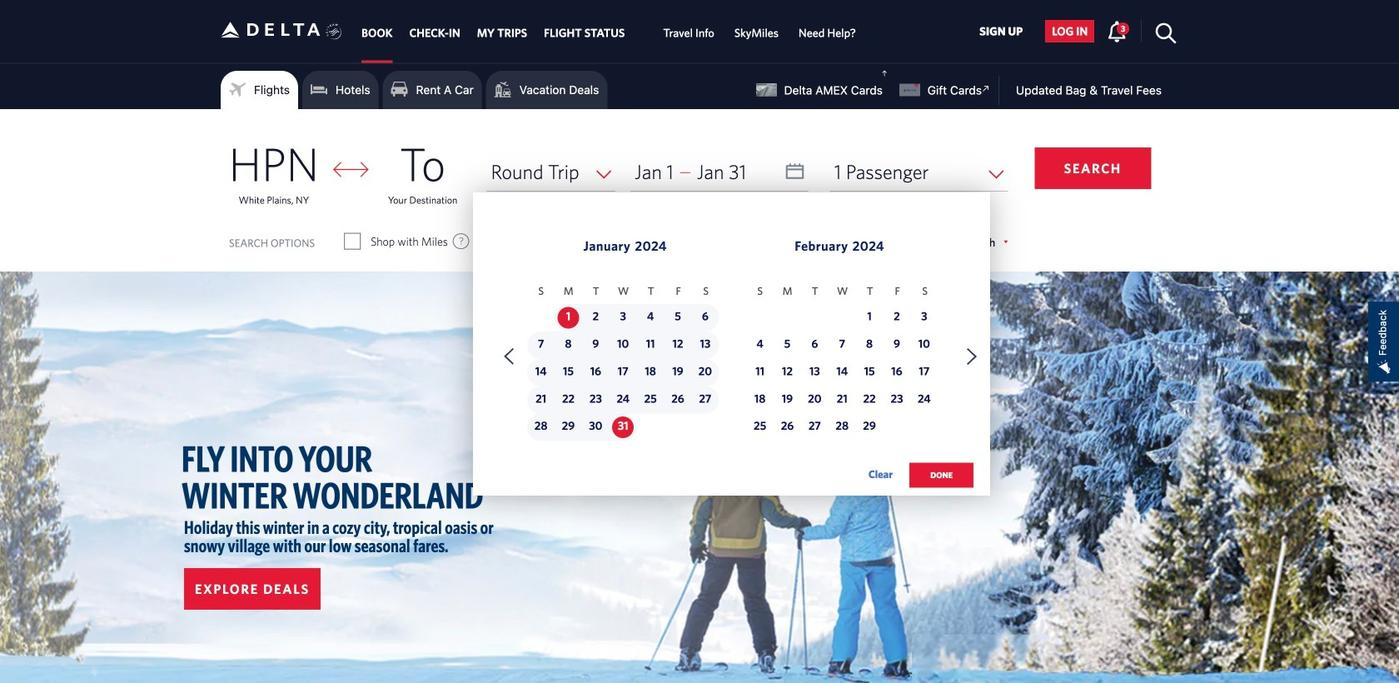 Task type: vqa. For each thing, say whether or not it's contained in the screenshot.
MY TRIPS LINK
no



Task type: locate. For each thing, give the bounding box(es) containing it.
delta air lines image
[[221, 4, 321, 56]]

None field
[[487, 152, 616, 191], [830, 152, 1008, 191], [487, 152, 616, 191], [830, 152, 1008, 191]]

tab list
[[353, 0, 866, 63]]

None text field
[[631, 152, 809, 191]]

None checkbox
[[345, 233, 360, 250], [643, 233, 658, 250], [345, 233, 360, 250], [643, 233, 658, 250]]

tab panel
[[0, 109, 1400, 505]]

this link opens another site in a new window that may not follow the same accessibility policies as delta air lines. image
[[979, 81, 995, 97]]

calendar expanded, use arrow keys to select date application
[[473, 192, 991, 505]]



Task type: describe. For each thing, give the bounding box(es) containing it.
skyteam image
[[326, 6, 342, 58]]



